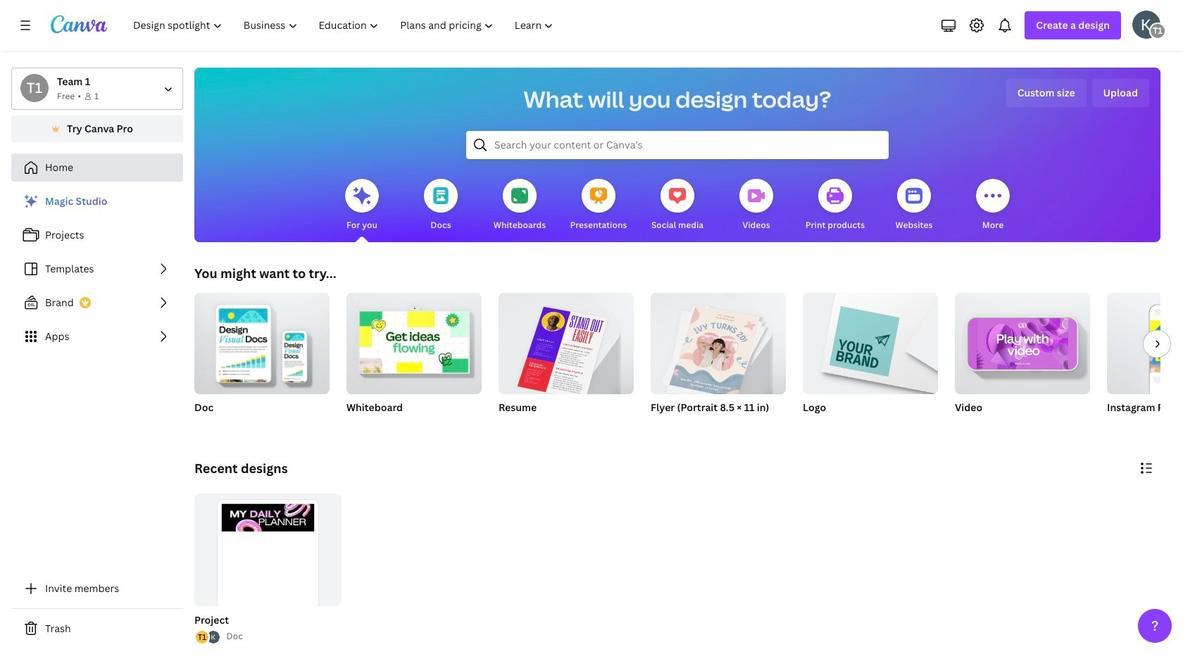 Task type: locate. For each thing, give the bounding box(es) containing it.
Search search field
[[495, 132, 861, 159]]

1 vertical spatial team 1 element
[[20, 74, 49, 102]]

0 vertical spatial team 1 element
[[1150, 23, 1167, 39]]

top level navigation element
[[124, 11, 566, 39]]

None search field
[[466, 131, 889, 159]]

kendall parks image
[[1133, 11, 1161, 39]]

0 horizontal spatial list
[[11, 187, 183, 351]]

list
[[11, 187, 183, 351], [194, 630, 221, 646]]

1 horizontal spatial list
[[194, 630, 221, 646]]

1 horizontal spatial team 1 element
[[1150, 23, 1167, 39]]

0 horizontal spatial team 1 element
[[20, 74, 49, 102]]

group
[[194, 287, 330, 433], [194, 287, 330, 395], [347, 287, 482, 433], [347, 287, 482, 395], [499, 287, 634, 433], [499, 287, 634, 401], [955, 287, 1091, 433], [955, 287, 1091, 395], [651, 293, 786, 433], [803, 293, 939, 433], [1108, 293, 1184, 433], [1108, 293, 1184, 395], [192, 494, 341, 646], [194, 494, 341, 644]]

team 1 element
[[1150, 23, 1167, 39], [20, 74, 49, 102]]



Task type: describe. For each thing, give the bounding box(es) containing it.
team 1 element inside switch to another team button
[[20, 74, 49, 102]]

0 vertical spatial list
[[11, 187, 183, 351]]

Switch to another team button
[[11, 68, 183, 110]]

1 vertical spatial list
[[194, 630, 221, 646]]

team 1 image
[[20, 74, 49, 102]]

team 1 image
[[1150, 23, 1167, 39]]



Task type: vqa. For each thing, say whether or not it's contained in the screenshot.
"team 1" element
yes



